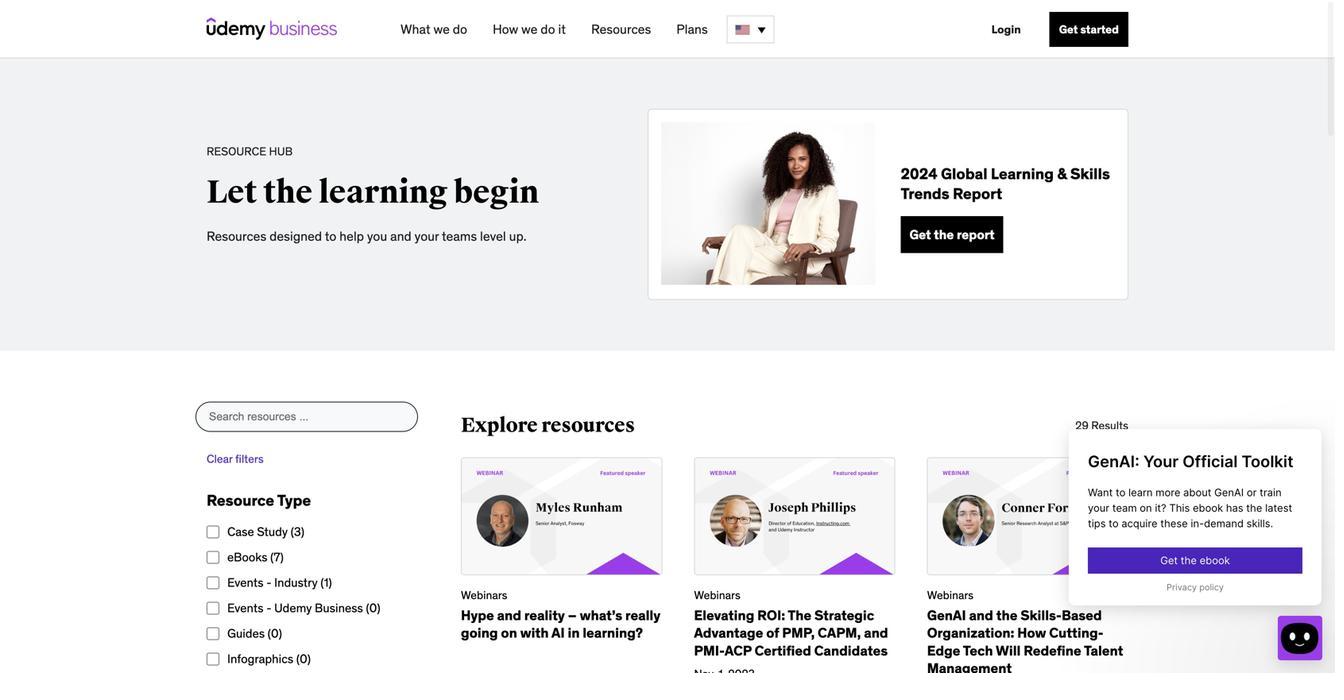 Task type: describe. For each thing, give the bounding box(es) containing it.
get started link
[[1050, 12, 1129, 47]]

how
[[493, 21, 518, 37]]

Events - Udemy Business (0) checkbox
[[207, 602, 219, 615]]

ebooks
[[227, 550, 268, 565]]

let the learning begin
[[207, 173, 539, 212]]

(7)
[[270, 550, 284, 565]]

plans
[[677, 21, 708, 37]]

and inside webinars genai and the skills-based organization: how cutting- edge tech will redefine talent management
[[969, 607, 994, 624]]

on
[[501, 625, 517, 642]]

candidates
[[815, 642, 888, 659]]

learning
[[991, 164, 1054, 183]]

29
[[1076, 418, 1089, 433]]

how we do it button
[[486, 15, 572, 44]]

Search resources ... text field
[[196, 402, 418, 432]]

you
[[367, 228, 387, 244]]

how we do it
[[493, 21, 566, 37]]

eBooks (7) checkbox
[[207, 551, 219, 564]]

started
[[1081, 22, 1119, 37]]

reality
[[524, 607, 565, 624]]

explore
[[461, 413, 538, 438]]

trends
[[901, 184, 950, 203]]

in
[[568, 625, 580, 642]]

talent
[[1084, 642, 1124, 659]]

report
[[953, 184, 1003, 203]]

do for how we do it
[[541, 21, 555, 37]]

udemy business image
[[207, 17, 337, 40]]

- for udemy
[[266, 600, 272, 616]]

events - udemy business (0)
[[227, 600, 381, 616]]

with
[[520, 625, 549, 642]]

explore resources
[[461, 413, 635, 438]]

we for what
[[434, 21, 450, 37]]

acp
[[725, 642, 752, 659]]

2024
[[901, 164, 938, 183]]

resource hub
[[207, 144, 293, 159]]

case
[[227, 524, 254, 539]]

resource
[[207, 144, 266, 159]]

(3)
[[291, 524, 305, 539]]

clear
[[207, 452, 233, 466]]

based
[[1062, 607, 1102, 624]]

29 results
[[1076, 418, 1129, 433]]

begin
[[454, 173, 539, 212]]

plans button
[[670, 15, 714, 44]]

we for how
[[522, 21, 538, 37]]

type
[[277, 491, 311, 510]]

Infographics (0) checkbox
[[207, 653, 219, 666]]

business
[[315, 600, 363, 616]]

the for let
[[263, 173, 313, 212]]

hype and reality – what's really going on with ai in learning? link
[[461, 607, 661, 642]]

help
[[340, 228, 364, 244]]

get started
[[1059, 22, 1119, 37]]

industry
[[274, 575, 318, 590]]

hub
[[269, 144, 293, 159]]

and inside "webinars elevating roi: the strategic advantage of pmp, capm, and pmi-acp certified candidates"
[[864, 625, 889, 642]]

report
[[957, 227, 995, 243]]

genai
[[927, 607, 966, 624]]

–
[[568, 607, 577, 624]]

events for events - udemy business (0)
[[227, 600, 264, 616]]

ebooks (7)
[[227, 550, 284, 565]]

what we do
[[401, 21, 467, 37]]

webinars for genai
[[927, 588, 974, 603]]

management
[[927, 660, 1012, 673]]

get for get started
[[1059, 22, 1078, 37]]

webinars for hype
[[461, 588, 508, 603]]

guides
[[227, 626, 265, 641]]

really
[[626, 607, 661, 624]]

2024 global learning & skills trends report
[[901, 164, 1110, 203]]

(1)
[[321, 575, 332, 590]]

tech
[[963, 642, 993, 659]]

elevating
[[694, 607, 755, 624]]

your
[[415, 228, 439, 244]]

Guides (0) checkbox
[[207, 628, 219, 640]]

edge
[[927, 642, 961, 659]]

going
[[461, 625, 498, 642]]



Task type: locate. For each thing, give the bounding box(es) containing it.
resources right it
[[591, 21, 651, 37]]

2 vertical spatial the
[[997, 607, 1018, 624]]

resources
[[542, 413, 635, 438]]

the down "hub"
[[263, 173, 313, 212]]

what we do button
[[394, 15, 474, 44]]

skills-
[[1021, 607, 1062, 624]]

2024 global learning & skills trends report link
[[901, 164, 1115, 204]]

level
[[480, 228, 506, 244]]

0 horizontal spatial webinars
[[461, 588, 508, 603]]

webinars up genai
[[927, 588, 974, 603]]

(0) up infographics (0)
[[268, 626, 282, 641]]

the
[[263, 173, 313, 212], [934, 227, 954, 243], [997, 607, 1018, 624]]

strategic
[[815, 607, 875, 624]]

login
[[992, 22, 1021, 37]]

the left report
[[934, 227, 954, 243]]

3 webinars from the left
[[927, 588, 974, 603]]

1 vertical spatial get
[[910, 227, 931, 243]]

0 vertical spatial -
[[266, 575, 272, 590]]

to
[[325, 228, 337, 244]]

1 vertical spatial -
[[266, 600, 272, 616]]

1 horizontal spatial resources
[[591, 21, 651, 37]]

the
[[788, 607, 812, 624]]

1 horizontal spatial do
[[541, 21, 555, 37]]

ai
[[552, 625, 565, 642]]

1 horizontal spatial get
[[1059, 22, 1078, 37]]

case study (3)
[[227, 524, 305, 539]]

0 horizontal spatial resources
[[207, 228, 267, 244]]

and
[[390, 228, 412, 244], [497, 607, 521, 624], [969, 607, 994, 624], [864, 625, 889, 642]]

do for what we do
[[453, 21, 467, 37]]

and inside webinars hype and reality – what's really going on with ai in learning?
[[497, 607, 521, 624]]

pmp,
[[782, 625, 815, 642]]

genai and the skills-based organization: how cutting- edge tech will redefine talent management link
[[927, 607, 1124, 673]]

up.
[[509, 228, 527, 244]]

infographics
[[227, 651, 294, 666]]

get
[[1059, 22, 1078, 37], [910, 227, 931, 243]]

webinars for elevating
[[694, 588, 741, 603]]

the for get
[[934, 227, 954, 243]]

2 horizontal spatial webinars
[[927, 588, 974, 603]]

will
[[996, 642, 1021, 659]]

it
[[558, 21, 566, 37]]

do left it
[[541, 21, 555, 37]]

resources for resources designed to help you and your teams level up.
[[207, 228, 267, 244]]

(0) right 'infographics'
[[296, 651, 311, 666]]

1 do from the left
[[453, 21, 467, 37]]

0 horizontal spatial (0)
[[268, 626, 282, 641]]

2 vertical spatial (0)
[[296, 651, 311, 666]]

resources button
[[585, 15, 658, 44]]

2 we from the left
[[522, 21, 538, 37]]

clear filters link
[[207, 452, 264, 466]]

webinars inside webinars genai and the skills-based organization: how cutting- edge tech will redefine talent management
[[927, 588, 974, 603]]

0 horizontal spatial the
[[263, 173, 313, 212]]

(0) for guides (0)
[[268, 626, 282, 641]]

1 horizontal spatial (0)
[[296, 651, 311, 666]]

events - industry (1)
[[227, 575, 332, 590]]

pmi-
[[694, 642, 725, 659]]

roi:
[[758, 607, 785, 624]]

webinars inside "webinars elevating roi: the strategic advantage of pmp, capm, and pmi-acp certified candidates"
[[694, 588, 741, 603]]

we right 'how'
[[522, 21, 538, 37]]

of
[[767, 625, 779, 642]]

cutting-
[[1050, 625, 1104, 642]]

2 horizontal spatial (0)
[[366, 600, 381, 616]]

events for events - industry (1)
[[227, 575, 264, 590]]

-
[[266, 575, 272, 590], [266, 600, 272, 616]]

we inside how we do it dropdown button
[[522, 21, 538, 37]]

0 horizontal spatial we
[[434, 21, 450, 37]]

resources for resources
[[591, 21, 651, 37]]

what
[[401, 21, 431, 37]]

capm,
[[818, 625, 861, 642]]

do
[[453, 21, 467, 37], [541, 21, 555, 37]]

get down trends
[[910, 227, 931, 243]]

2 events from the top
[[227, 600, 264, 616]]

1 events from the top
[[227, 575, 264, 590]]

get left started
[[1059, 22, 1078, 37]]

webinars up hype
[[461, 588, 508, 603]]

guides (0)
[[227, 626, 282, 641]]

and right you
[[390, 228, 412, 244]]

webinars hype and reality – what's really going on with ai in learning?
[[461, 588, 661, 642]]

0 vertical spatial (0)
[[366, 600, 381, 616]]

resources inside dropdown button
[[591, 21, 651, 37]]

get the report
[[910, 227, 995, 243]]

webinars genai and the skills-based organization: how cutting- edge tech will redefine talent management
[[927, 588, 1124, 673]]

and up candidates
[[864, 625, 889, 642]]

certified
[[755, 642, 812, 659]]

clear filters
[[207, 452, 264, 466]]

0 vertical spatial get
[[1059, 22, 1078, 37]]

(0) for infographics (0)
[[296, 651, 311, 666]]

0 vertical spatial the
[[263, 173, 313, 212]]

events down ebooks
[[227, 575, 264, 590]]

do inside popup button
[[453, 21, 467, 37]]

- down (7)
[[266, 575, 272, 590]]

the up organization: how
[[997, 607, 1018, 624]]

webinars up the elevating
[[694, 588, 741, 603]]

get the report link
[[901, 216, 1004, 253]]

login button
[[982, 12, 1031, 47]]

menu navigation
[[388, 0, 1129, 59]]

resource
[[207, 491, 274, 510]]

designed
[[270, 228, 322, 244]]

filters
[[235, 452, 264, 466]]

resources down let
[[207, 228, 267, 244]]

we right what
[[434, 21, 450, 37]]

events up the guides
[[227, 600, 264, 616]]

1 horizontal spatial the
[[934, 227, 954, 243]]

let
[[207, 173, 257, 212]]

learning
[[319, 173, 448, 212]]

1 we from the left
[[434, 21, 450, 37]]

- for industry
[[266, 575, 272, 590]]

2 - from the top
[[266, 600, 272, 616]]

redefine
[[1024, 642, 1082, 659]]

0 vertical spatial events
[[227, 575, 264, 590]]

0 horizontal spatial get
[[910, 227, 931, 243]]

infographics (0)
[[227, 651, 311, 666]]

and up organization: how
[[969, 607, 994, 624]]

webinars elevating roi: the strategic advantage of pmp, capm, and pmi-acp certified candidates
[[694, 588, 889, 659]]

2 do from the left
[[541, 21, 555, 37]]

advantage
[[694, 625, 764, 642]]

resources
[[591, 21, 651, 37], [207, 228, 267, 244]]

1 vertical spatial the
[[934, 227, 954, 243]]

1 vertical spatial resources
[[207, 228, 267, 244]]

Events - Industry (1) checkbox
[[207, 577, 219, 590]]

do right what
[[453, 21, 467, 37]]

the inside webinars genai and the skills-based organization: how cutting- edge tech will redefine talent management
[[997, 607, 1018, 624]]

and up on at the left bottom of the page
[[497, 607, 521, 624]]

0 vertical spatial resources
[[591, 21, 651, 37]]

1 horizontal spatial we
[[522, 21, 538, 37]]

Case Study (3) checkbox
[[207, 526, 219, 539]]

teams
[[442, 228, 477, 244]]

0 horizontal spatial do
[[453, 21, 467, 37]]

get for get the report
[[910, 227, 931, 243]]

elevating roi: the strategic advantage of pmp, capm, and pmi-acp certified candidates link
[[694, 607, 889, 659]]

resource type
[[207, 491, 311, 510]]

1 - from the top
[[266, 575, 272, 590]]

learning?
[[583, 625, 643, 642]]

study
[[257, 524, 288, 539]]

we inside what we do popup button
[[434, 21, 450, 37]]

global
[[941, 164, 988, 183]]

1 horizontal spatial webinars
[[694, 588, 741, 603]]

do inside dropdown button
[[541, 21, 555, 37]]

- left udemy
[[266, 600, 272, 616]]

2 horizontal spatial the
[[997, 607, 1018, 624]]

2 webinars from the left
[[694, 588, 741, 603]]

webinars
[[461, 588, 508, 603], [694, 588, 741, 603], [927, 588, 974, 603]]

udemy
[[274, 600, 312, 616]]

1 vertical spatial (0)
[[268, 626, 282, 641]]

get inside menu navigation
[[1059, 22, 1078, 37]]

&
[[1058, 164, 1067, 183]]

organization: how
[[927, 625, 1047, 642]]

hype
[[461, 607, 494, 624]]

we
[[434, 21, 450, 37], [522, 21, 538, 37]]

1 vertical spatial events
[[227, 600, 264, 616]]

(0) right business
[[366, 600, 381, 616]]

webinars inside webinars hype and reality – what's really going on with ai in learning?
[[461, 588, 508, 603]]

1 webinars from the left
[[461, 588, 508, 603]]

resources designed to help you and your teams level up.
[[207, 228, 527, 244]]



Task type: vqa. For each thing, say whether or not it's contained in the screenshot.
View All Courses link
no



